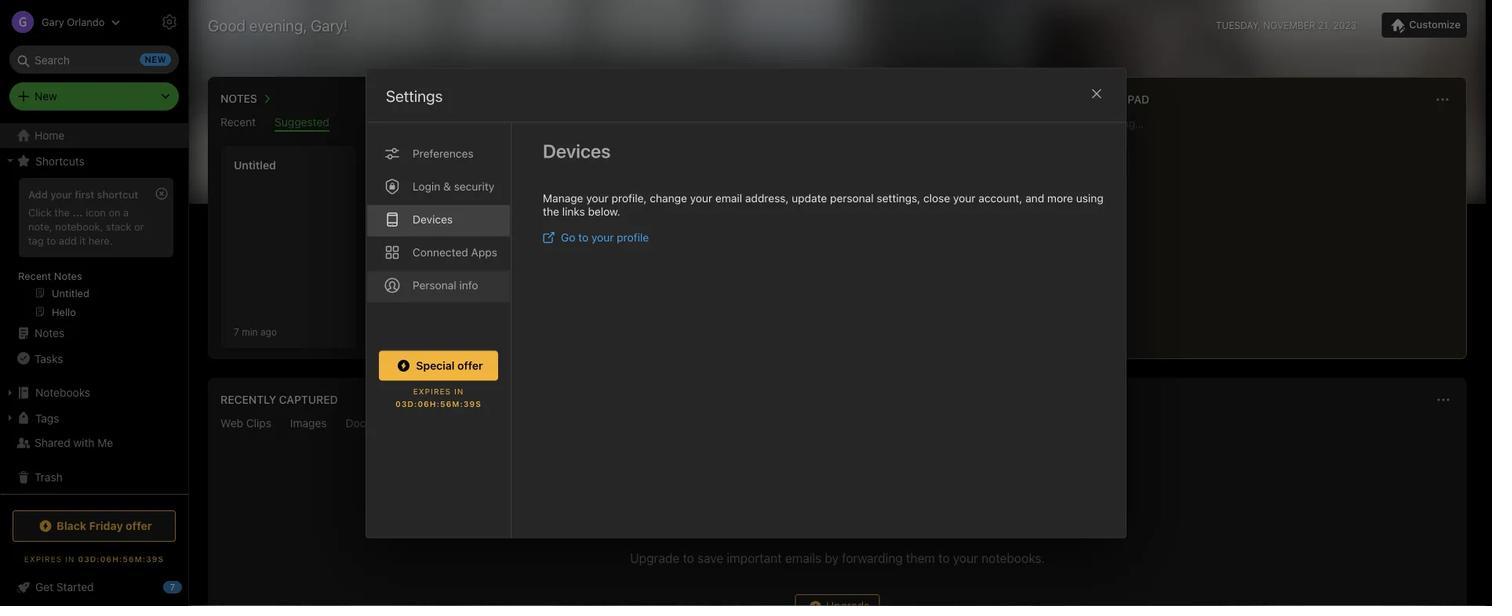 Task type: vqa. For each thing, say whether or not it's contained in the screenshot.
due to the middle
no



Task type: describe. For each thing, give the bounding box(es) containing it.
your inside tree
[[50, 188, 72, 200]]

using
[[1076, 192, 1103, 205]]

stack
[[106, 220, 131, 232]]

close
[[923, 192, 950, 205]]

expand tags image
[[4, 412, 16, 424]]

below.
[[588, 205, 620, 218]]

november
[[1263, 20, 1315, 31]]

tags button
[[0, 406, 181, 431]]

notebooks link
[[0, 380, 181, 406]]

on
[[109, 206, 120, 218]]

pad
[[1127, 93, 1149, 106]]

tuesday, november 21, 2023
[[1216, 20, 1357, 31]]

personal
[[830, 192, 874, 205]]

&
[[443, 180, 451, 193]]

personal
[[413, 279, 456, 292]]

good
[[208, 16, 246, 34]]

it
[[80, 234, 86, 246]]

expires in 03d:06h:56m:39s for special
[[395, 387, 482, 409]]

new
[[35, 90, 57, 103]]

notebook,
[[55, 220, 103, 232]]

settings
[[386, 87, 443, 105]]

shortcuts
[[35, 154, 85, 167]]

scratch pad
[[1073, 93, 1149, 106]]

tasks button
[[0, 346, 181, 371]]

more
[[1047, 192, 1073, 205]]

offer inside tab list
[[457, 359, 483, 372]]

customize button
[[1382, 13, 1467, 38]]

a inside "hello this is a test"
[[414, 176, 420, 189]]

trash link
[[0, 465, 181, 490]]

recent for recent notes
[[18, 270, 51, 282]]

notes button
[[217, 89, 276, 108]]

shortcut
[[97, 188, 138, 200]]

change
[[650, 192, 687, 205]]

tags
[[35, 412, 59, 425]]

good evening, gary!
[[208, 16, 348, 34]]

to inside 'icon on a note, notebook, stack or tag to add it here.'
[[46, 234, 56, 246]]

add
[[28, 188, 48, 200]]

0 horizontal spatial offer
[[126, 520, 152, 533]]

hello this is a test
[[378, 159, 442, 189]]

0 vertical spatial devices
[[543, 140, 611, 162]]

new button
[[9, 82, 179, 111]]

black friday offer button
[[13, 511, 176, 542]]

login
[[413, 180, 440, 193]]

shared with me link
[[0, 431, 181, 456]]

to left save
[[683, 551, 694, 566]]

connected apps
[[413, 246, 497, 259]]

personal info
[[413, 279, 478, 292]]

home link
[[0, 123, 188, 148]]

go
[[561, 231, 575, 244]]

recently captured
[[220, 393, 338, 406]]

documents tab
[[346, 417, 403, 433]]

icon on a note, notebook, stack or tag to add it here.
[[28, 206, 144, 246]]

in for special
[[454, 387, 464, 396]]

expires for special offer
[[413, 387, 451, 396]]

notes inside group
[[54, 270, 82, 282]]

links
[[562, 205, 585, 218]]

friday
[[89, 520, 123, 533]]

web
[[220, 417, 243, 430]]

here.
[[88, 234, 113, 246]]

your right close
[[953, 192, 976, 205]]

your down below.
[[591, 231, 614, 244]]

save
[[697, 551, 723, 566]]

notes link
[[0, 321, 181, 346]]

the inside manage your profile, change your email address, update personal settings, close your account, and more using the links below.
[[543, 205, 559, 218]]

your left email
[[690, 192, 712, 205]]

Start writing… text field
[[1073, 117, 1465, 346]]

with
[[73, 437, 95, 449]]

expand notebooks image
[[4, 387, 16, 399]]

black friday offer
[[57, 520, 152, 533]]

your up below.
[[586, 192, 609, 205]]

upgrade to save important emails by forwarding them to your notebooks.
[[630, 551, 1045, 566]]

2023
[[1333, 20, 1357, 31]]

gary!
[[311, 16, 348, 34]]

...
[[73, 206, 83, 218]]

trash
[[35, 471, 63, 484]]

special offer
[[416, 359, 483, 372]]

special offer button
[[379, 351, 498, 381]]

shared
[[35, 437, 70, 449]]

web clips
[[220, 417, 271, 430]]

suggested
[[275, 116, 329, 129]]

test
[[423, 176, 442, 189]]

close image
[[1087, 84, 1106, 103]]

notes inside "notes" link
[[35, 327, 65, 340]]

7
[[234, 326, 239, 337]]

captured
[[279, 393, 338, 406]]

expires for black friday offer
[[24, 555, 62, 564]]

note,
[[28, 220, 52, 232]]

to right the go
[[578, 231, 588, 244]]

update
[[792, 192, 827, 205]]

them
[[906, 551, 935, 566]]



Task type: locate. For each thing, give the bounding box(es) containing it.
expires in 03d:06h:56m:39s
[[395, 387, 482, 409], [24, 555, 164, 564]]

is
[[402, 176, 411, 189]]

profile,
[[612, 192, 647, 205]]

tab list containing web clips
[[211, 417, 1464, 433]]

Search text field
[[20, 45, 168, 74]]

1 horizontal spatial the
[[543, 205, 559, 218]]

and
[[1025, 192, 1044, 205]]

devices down login
[[413, 213, 453, 226]]

shared with me
[[35, 437, 113, 449]]

21,
[[1318, 20, 1331, 31]]

a right is
[[414, 176, 420, 189]]

account,
[[978, 192, 1022, 205]]

notes up recent tab
[[220, 92, 257, 105]]

0 vertical spatial recent
[[220, 116, 256, 129]]

0 vertical spatial in
[[454, 387, 464, 396]]

0 horizontal spatial 03d:06h:56m:39s
[[78, 555, 164, 564]]

the left ...
[[54, 206, 70, 218]]

email
[[715, 192, 742, 205]]

1 horizontal spatial expires
[[413, 387, 451, 396]]

0 horizontal spatial a
[[123, 206, 129, 218]]

shortcuts button
[[0, 148, 181, 173]]

recent notes
[[18, 270, 82, 282]]

recent down tag
[[18, 270, 51, 282]]

notes down add
[[54, 270, 82, 282]]

add your first shortcut
[[28, 188, 138, 200]]

recent inside group
[[18, 270, 51, 282]]

0 vertical spatial a
[[414, 176, 420, 189]]

offer right special at left
[[457, 359, 483, 372]]

the down manage
[[543, 205, 559, 218]]

click
[[28, 206, 52, 218]]

1 vertical spatial in
[[65, 555, 75, 564]]

0 horizontal spatial the
[[54, 206, 70, 218]]

go to your profile button
[[543, 231, 649, 244]]

info
[[459, 279, 478, 292]]

1 horizontal spatial offer
[[457, 359, 483, 372]]

to right them
[[938, 551, 950, 566]]

icon
[[86, 206, 106, 218]]

or
[[134, 220, 144, 232]]

group inside tree
[[0, 173, 181, 327]]

0 horizontal spatial expires in 03d:06h:56m:39s
[[24, 555, 164, 564]]

tree
[[0, 123, 188, 500]]

expires in 03d:06h:56m:39s down black friday offer popup button
[[24, 555, 164, 564]]

tree containing home
[[0, 123, 188, 500]]

recently captured button
[[217, 391, 338, 409]]

0 vertical spatial expires
[[413, 387, 451, 396]]

home
[[35, 129, 65, 142]]

documents
[[346, 417, 403, 430]]

notes inside notes button
[[220, 92, 257, 105]]

7 min ago
[[234, 326, 277, 337]]

notebooks.
[[981, 551, 1045, 566]]

group containing add your first shortcut
[[0, 173, 181, 327]]

03d:06h:56m:39s down special offer popup button
[[395, 400, 482, 409]]

tab list containing preferences
[[366, 123, 511, 538]]

tag
[[28, 234, 44, 246]]

evening,
[[249, 16, 307, 34]]

tab list containing recent
[[211, 116, 1038, 132]]

recent tab
[[220, 116, 256, 132]]

tuesday,
[[1216, 20, 1261, 31]]

03d:06h:56m:39s
[[395, 400, 482, 409], [78, 555, 164, 564]]

scratch
[[1073, 93, 1125, 106]]

in down black
[[65, 555, 75, 564]]

scratch pad button
[[1070, 90, 1149, 109]]

click the ...
[[28, 206, 83, 218]]

manage your profile, change your email address, update personal settings, close your account, and more using the links below.
[[543, 192, 1103, 218]]

1 vertical spatial a
[[123, 206, 129, 218]]

expires in 03d:06h:56m:39s down special offer popup button
[[395, 387, 482, 409]]

clips
[[246, 417, 271, 430]]

ago
[[260, 326, 277, 337]]

0 vertical spatial offer
[[457, 359, 483, 372]]

forwarding
[[842, 551, 903, 566]]

me
[[98, 437, 113, 449]]

1 horizontal spatial in
[[454, 387, 464, 396]]

your up click the ...
[[50, 188, 72, 200]]

tab
[[470, 417, 503, 433]]

min
[[242, 326, 258, 337]]

1 horizontal spatial devices
[[543, 140, 611, 162]]

a inside 'icon on a note, notebook, stack or tag to add it here.'
[[123, 206, 129, 218]]

address,
[[745, 192, 789, 205]]

expires inside expires in 03d:06h:56m:39s
[[413, 387, 451, 396]]

offer right friday
[[126, 520, 152, 533]]

connected
[[413, 246, 468, 259]]

a right on
[[123, 206, 129, 218]]

1 horizontal spatial expires in 03d:06h:56m:39s
[[395, 387, 482, 409]]

manage
[[543, 192, 583, 205]]

in down special offer
[[454, 387, 464, 396]]

untitled
[[234, 159, 276, 172]]

0 vertical spatial expires in 03d:06h:56m:39s
[[395, 387, 482, 409]]

emails
[[785, 551, 822, 566]]

devices
[[543, 140, 611, 162], [413, 213, 453, 226]]

black
[[57, 520, 86, 533]]

upgrade
[[630, 551, 679, 566]]

in for black
[[65, 555, 75, 564]]

web clips tab
[[220, 417, 271, 433]]

0 horizontal spatial devices
[[413, 213, 453, 226]]

1 vertical spatial expires in 03d:06h:56m:39s
[[24, 555, 164, 564]]

to right tag
[[46, 234, 56, 246]]

2 vertical spatial notes
[[35, 327, 65, 340]]

0 horizontal spatial in
[[65, 555, 75, 564]]

1 vertical spatial 03d:06h:56m:39s
[[78, 555, 164, 564]]

notes up "tasks"
[[35, 327, 65, 340]]

this
[[378, 176, 400, 189]]

by
[[825, 551, 839, 566]]

1 horizontal spatial recent
[[220, 116, 256, 129]]

settings,
[[877, 192, 920, 205]]

important
[[727, 551, 782, 566]]

images
[[290, 417, 327, 430]]

03d:06h:56m:39s for offer
[[395, 400, 482, 409]]

notes
[[220, 92, 257, 105], [54, 270, 82, 282], [35, 327, 65, 340]]

offer
[[457, 359, 483, 372], [126, 520, 152, 533]]

settings image
[[160, 13, 179, 31]]

your right them
[[953, 551, 978, 566]]

in
[[454, 387, 464, 396], [65, 555, 75, 564]]

login & security
[[413, 180, 494, 193]]

expires down black
[[24, 555, 62, 564]]

03d:06h:56m:39s down friday
[[78, 555, 164, 564]]

customize
[[1409, 19, 1461, 30]]

1 vertical spatial offer
[[126, 520, 152, 533]]

0 horizontal spatial recent
[[18, 270, 51, 282]]

to
[[578, 231, 588, 244], [46, 234, 56, 246], [683, 551, 694, 566], [938, 551, 950, 566]]

recent down notes button
[[220, 116, 256, 129]]

add
[[59, 234, 77, 246]]

images tab
[[290, 417, 327, 433]]

None search field
[[20, 45, 168, 74]]

recently
[[220, 393, 276, 406]]

special
[[416, 359, 455, 372]]

profile
[[617, 231, 649, 244]]

hello
[[378, 159, 405, 172]]

expires down special at left
[[413, 387, 451, 396]]

03d:06h:56m:39s for friday
[[78, 555, 164, 564]]

expires in 03d:06h:56m:39s for black
[[24, 555, 164, 564]]

1 vertical spatial notes
[[54, 270, 82, 282]]

0 horizontal spatial expires
[[24, 555, 62, 564]]

0 vertical spatial notes
[[220, 92, 257, 105]]

1 vertical spatial devices
[[413, 213, 453, 226]]

apps
[[471, 246, 497, 259]]

devices up manage
[[543, 140, 611, 162]]

suggested tab
[[275, 116, 329, 132]]

first
[[75, 188, 94, 200]]

group
[[0, 173, 181, 327]]

security
[[454, 180, 494, 193]]

recent for recent
[[220, 116, 256, 129]]

1 vertical spatial expires
[[24, 555, 62, 564]]

tab list
[[211, 116, 1038, 132], [366, 123, 511, 538], [211, 417, 1464, 433]]

0 vertical spatial 03d:06h:56m:39s
[[395, 400, 482, 409]]

1 horizontal spatial a
[[414, 176, 420, 189]]

1 vertical spatial recent
[[18, 270, 51, 282]]

1 horizontal spatial 03d:06h:56m:39s
[[395, 400, 482, 409]]

preferences
[[413, 147, 473, 160]]



